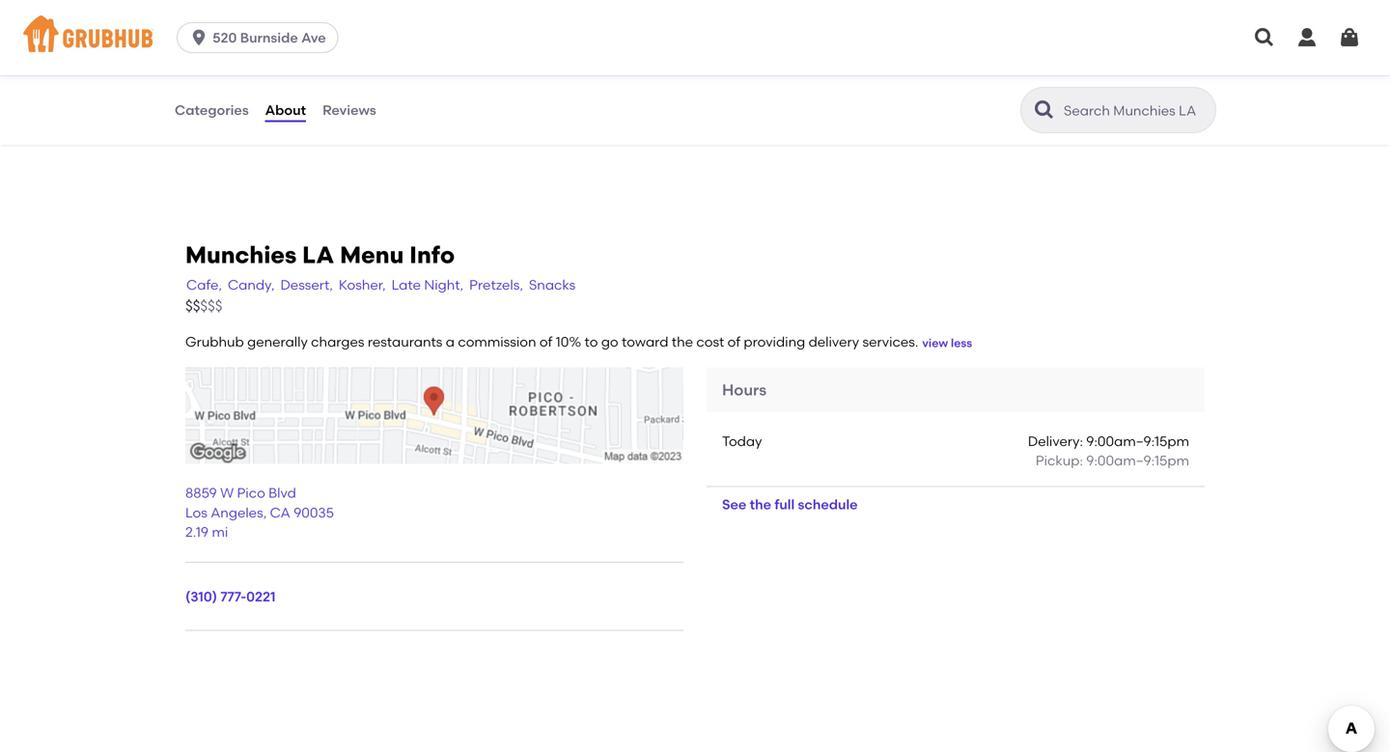 Task type: describe. For each thing, give the bounding box(es) containing it.
snacks button
[[528, 274, 577, 296]]

1 horizontal spatial svg image
[[1253, 26, 1277, 49]]

Search Munchies LA search field
[[1062, 101, 1210, 120]]

kosher,
[[339, 277, 386, 293]]

delivery:
[[1028, 433, 1083, 449]]

(310) 777-0221
[[185, 589, 276, 605]]

kosher, button
[[338, 274, 387, 296]]

(310) 777-0221 button
[[185, 587, 276, 607]]

cafe, candy, dessert, kosher, late night, pretzels, snacks
[[186, 277, 576, 293]]

,
[[263, 504, 267, 521]]

toward
[[622, 334, 669, 350]]

munchies
[[185, 241, 297, 269]]

search icon image
[[1033, 98, 1056, 122]]

pretzels,
[[469, 277, 523, 293]]

2 of from the left
[[728, 334, 741, 350]]

pickup:
[[1036, 453, 1083, 469]]

90035
[[294, 504, 334, 521]]

520 burnside ave button
[[177, 22, 346, 53]]

hours
[[722, 380, 767, 399]]

cost
[[697, 334, 724, 350]]

0 horizontal spatial the
[[672, 334, 693, 350]]

ca
[[270, 504, 290, 521]]

delivery: 9:00am–9:15pm
[[1028, 433, 1190, 449]]

providing
[[744, 334, 806, 350]]

reviews button
[[322, 75, 377, 145]]

dessert,
[[280, 277, 333, 293]]

a
[[446, 334, 455, 350]]

see the full schedule
[[722, 496, 858, 513]]

main navigation navigation
[[0, 0, 1391, 75]]

cafe,
[[186, 277, 222, 293]]

snacks
[[529, 277, 576, 293]]

grubhub generally charges restaurants a commission of 10% to go toward the cost of providing delivery services. view less
[[185, 334, 973, 350]]

candy,
[[228, 277, 275, 293]]

less
[[951, 336, 973, 350]]

charges
[[311, 334, 364, 350]]

pickup: 9:00am–9:15pm
[[1036, 453, 1190, 469]]

burnside
[[240, 29, 298, 46]]

8859 w pico blvd los angeles , ca 90035 2.19 mi
[[185, 485, 334, 540]]

los
[[185, 504, 207, 521]]

the inside button
[[750, 496, 772, 513]]

8859
[[185, 485, 217, 501]]

pretzels, button
[[468, 274, 524, 296]]

candy, button
[[227, 274, 276, 296]]

see
[[722, 496, 747, 513]]

angeles
[[211, 504, 263, 521]]

cafe, button
[[185, 274, 223, 296]]



Task type: locate. For each thing, give the bounding box(es) containing it.
view less button
[[923, 335, 973, 352]]

0 vertical spatial the
[[672, 334, 693, 350]]

night,
[[424, 277, 464, 293]]

mi
[[212, 524, 228, 540]]

12 balloon bouquet image
[[1064, 0, 1209, 106]]

late
[[392, 277, 421, 293]]

svg image
[[1253, 26, 1277, 49], [1338, 26, 1362, 49], [189, 28, 209, 47]]

of right cost
[[728, 334, 741, 350]]

2 9:00am–9:15pm from the top
[[1087, 453, 1190, 469]]

mylar balloons image
[[632, 0, 776, 106]]

the left cost
[[672, 334, 693, 350]]

10%
[[556, 334, 581, 350]]

(310)
[[185, 589, 217, 605]]

grubhub
[[185, 334, 244, 350]]

$$
[[185, 297, 200, 315]]

9:00am–9:15pm up pickup: 9:00am–9:15pm
[[1087, 433, 1190, 449]]

dessert, button
[[280, 274, 334, 296]]

1 vertical spatial 9:00am–9:15pm
[[1087, 453, 1190, 469]]

view
[[923, 336, 948, 350]]

2.19
[[185, 524, 209, 540]]

520
[[213, 29, 237, 46]]

reviews
[[323, 102, 376, 118]]

generally
[[247, 334, 308, 350]]

today
[[722, 433, 762, 449]]

1 horizontal spatial the
[[750, 496, 772, 513]]

late night, button
[[391, 274, 465, 296]]

9:00am–9:15pm for pickup: 9:00am–9:15pm
[[1087, 453, 1190, 469]]

pico
[[237, 485, 265, 501]]

categories
[[175, 102, 249, 118]]

0221
[[246, 589, 276, 605]]

of
[[540, 334, 553, 350], [728, 334, 741, 350]]

$$$$$
[[185, 297, 223, 315]]

ave
[[301, 29, 326, 46]]

svg image inside 520 burnside ave button
[[189, 28, 209, 47]]

svg image left 520
[[189, 28, 209, 47]]

1 vertical spatial the
[[750, 496, 772, 513]]

of left 10%
[[540, 334, 553, 350]]

the
[[672, 334, 693, 350], [750, 496, 772, 513]]

svg image right svg image
[[1338, 26, 1362, 49]]

info
[[410, 241, 455, 269]]

0 horizontal spatial of
[[540, 334, 553, 350]]

777-
[[220, 589, 246, 605]]

full
[[775, 496, 795, 513]]

categories button
[[174, 75, 250, 145]]

see the full schedule button
[[707, 487, 873, 522]]

9:00am–9:15pm
[[1087, 433, 1190, 449], [1087, 453, 1190, 469]]

services.
[[863, 334, 919, 350]]

menu
[[340, 241, 404, 269]]

blvd
[[269, 485, 296, 501]]

la
[[302, 241, 334, 269]]

0 horizontal spatial svg image
[[189, 28, 209, 47]]

delivery
[[809, 334, 860, 350]]

1 of from the left
[[540, 334, 553, 350]]

the left full
[[750, 496, 772, 513]]

go
[[601, 334, 619, 350]]

9:00am–9:15pm for delivery: 9:00am–9:15pm
[[1087, 433, 1190, 449]]

2 horizontal spatial svg image
[[1338, 26, 1362, 49]]

1 9:00am–9:15pm from the top
[[1087, 433, 1190, 449]]

about button
[[264, 75, 307, 145]]

0 vertical spatial 9:00am–9:15pm
[[1087, 433, 1190, 449]]

to
[[585, 334, 598, 350]]

w
[[220, 485, 234, 501]]

munchies la menu info
[[185, 241, 455, 269]]

restaurants
[[368, 334, 443, 350]]

svg image
[[1296, 26, 1319, 49]]

9:00am–9:15pm down delivery: 9:00am–9:15pm
[[1087, 453, 1190, 469]]

about
[[265, 102, 306, 118]]

520 burnside ave
[[213, 29, 326, 46]]

svg image left svg image
[[1253, 26, 1277, 49]]

1 horizontal spatial of
[[728, 334, 741, 350]]

commission
[[458, 334, 536, 350]]

schedule
[[798, 496, 858, 513]]



Task type: vqa. For each thing, say whether or not it's contained in the screenshot.
See the full schedule
yes



